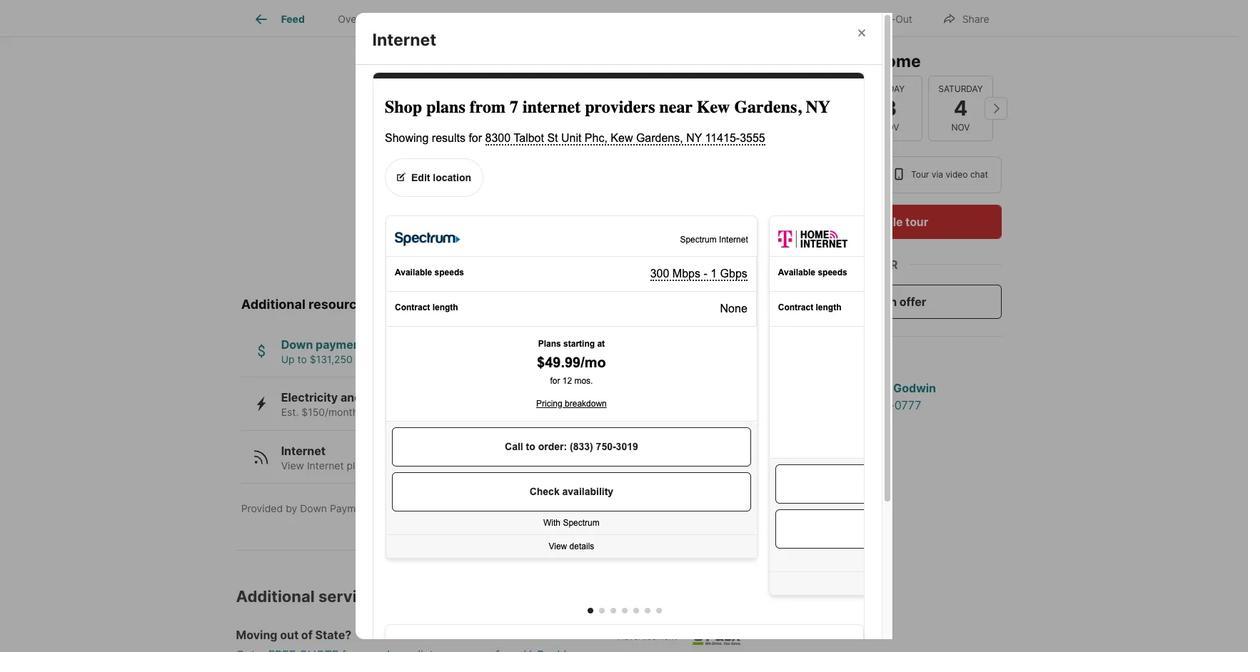 Task type: describe. For each thing, give the bounding box(es) containing it.
plans
[[347, 460, 372, 472]]

favorite
[[798, 13, 836, 25]]

saturday 4 nov
[[938, 83, 983, 133]]

policygenius has saved customers an average of $350 per year.
[[559, 228, 735, 253]]

average
[[559, 241, 597, 253]]

month
[[692, 101, 727, 116]]

of inside the policygenius has saved customers an average of $350 per year.
[[600, 241, 609, 253]]

share
[[963, 13, 990, 25]]

or
[[882, 258, 898, 272]]

est.
[[281, 407, 299, 419]]

your redfin agent
[[778, 356, 878, 370]]

internet dialog
[[356, 13, 893, 653]]

down payment assistance up to $131,250 available from
[[281, 338, 428, 366]]

offer
[[900, 295, 927, 309]]

providers
[[395, 460, 440, 472]]

internet for internet
[[373, 30, 437, 50]]

internet view internet plans and providers available for this home
[[281, 444, 549, 472]]

friday
[[875, 83, 905, 94]]

moving
[[236, 629, 277, 643]]

(360)
[[835, 399, 865, 413]]

start
[[853, 295, 881, 309]]

(360) 888-0777 link
[[835, 397, 1002, 414]]

/
[[685, 101, 689, 116]]

dues
[[543, 73, 566, 86]]

provided
[[241, 503, 283, 515]]

x-out
[[886, 13, 913, 25]]

video
[[946, 169, 968, 180]]

down inside down payment assistance up to $131,250 available from
[[281, 338, 313, 352]]

start an offer
[[853, 295, 927, 309]]

1 vertical spatial down
[[300, 503, 327, 515]]

tour for go
[[805, 51, 838, 71]]

feed link
[[253, 11, 305, 28]]

saved
[[640, 228, 669, 241]]

2 vertical spatial internet
[[307, 460, 344, 472]]

additional resources
[[241, 297, 372, 312]]

moving out of state?
[[236, 629, 352, 643]]

4
[[954, 96, 968, 121]]

0 horizontal spatial of
[[301, 629, 313, 643]]

person
[[839, 169, 868, 180]]

0 vertical spatial home
[[876, 51, 921, 71]]

and inside internet view internet plans and providers available for this home
[[375, 460, 393, 472]]

tour via video chat option
[[882, 156, 1002, 194]]

schedule
[[851, 215, 903, 229]]

x-
[[886, 13, 896, 25]]

year.
[[658, 241, 681, 253]]

nov for 4
[[952, 122, 970, 133]]

2 horizontal spatial and
[[469, 503, 486, 515]]

2 tab from the left
[[507, 2, 623, 36]]

out
[[280, 629, 299, 643]]

and inside electricity and solar est. $150/month
[[341, 391, 362, 405]]

hoa
[[519, 73, 540, 86]]

2 button
[[787, 75, 852, 142]]

redfin
[[807, 356, 843, 370]]

shoshana godwin (360) 888-0777
[[835, 381, 936, 413]]

electricity
[[281, 391, 338, 405]]

resources
[[309, 297, 372, 312]]

friday 3 nov
[[875, 83, 905, 133]]

compare
[[684, 241, 729, 253]]

via
[[932, 169, 944, 180]]

allconnect
[[489, 503, 541, 515]]

insurance
[[586, 138, 632, 151]]

quotes
[[610, 253, 646, 266]]

shoshana godwin link
[[835, 380, 1002, 397]]

assistance
[[368, 338, 428, 352]]

insurance
[[559, 253, 608, 266]]

tour via video chat
[[911, 169, 988, 180]]

3 tab from the left
[[623, 2, 693, 36]]

payment
[[316, 338, 365, 352]]

for
[[487, 460, 500, 472]]

$150/month
[[302, 407, 359, 419]]

lightbulb icon image
[[519, 228, 548, 257]]



Task type: locate. For each thing, give the bounding box(es) containing it.
tour right "schedule"
[[906, 215, 929, 229]]

lightbulb icon element
[[519, 228, 559, 266]]

to
[[297, 353, 307, 366]]

2
[[813, 96, 826, 121]]

solar
[[364, 391, 392, 405]]

in
[[829, 169, 837, 180]]

None button
[[858, 76, 923, 141], [928, 76, 993, 141], [858, 76, 923, 141], [928, 76, 993, 141]]

tour left via
[[911, 169, 930, 180]]

of left $350
[[600, 241, 609, 253]]

out
[[896, 13, 913, 25]]

home
[[876, 51, 921, 71], [522, 460, 549, 472]]

additional up up on the bottom of page
[[241, 297, 306, 312]]

0 horizontal spatial tour
[[808, 169, 827, 180]]

additional for additional services
[[236, 588, 315, 607]]

of right out
[[301, 629, 313, 643]]

3
[[883, 96, 897, 121]]

1 horizontal spatial home
[[876, 51, 921, 71]]

tour in person
[[808, 169, 868, 180]]

share button
[[931, 3, 1002, 33]]

1 horizontal spatial and
[[375, 460, 393, 472]]

and up $150/month
[[341, 391, 362, 405]]

home up friday
[[876, 51, 921, 71]]

internet for internet view internet plans and providers available for this home
[[281, 444, 326, 458]]

0 horizontal spatial this
[[502, 460, 520, 472]]

additional up out
[[236, 588, 315, 607]]

0 vertical spatial of
[[600, 241, 609, 253]]

tab list containing feed
[[236, 0, 704, 36]]

view
[[281, 460, 304, 472]]

services
[[319, 588, 384, 607]]

additional
[[241, 297, 306, 312], [236, 588, 315, 607]]

0 vertical spatial available
[[355, 353, 397, 366]]

chat
[[971, 169, 988, 180]]

available
[[355, 353, 397, 366], [442, 460, 484, 472]]

1 vertical spatial additional
[[236, 588, 315, 607]]

$350
[[612, 241, 637, 253]]

none text field inside / month tooltip
[[531, 100, 674, 117]]

1 horizontal spatial this
[[842, 51, 872, 71]]

up
[[281, 353, 295, 366]]

home right for
[[522, 460, 549, 472]]

homeowners' insurance
[[519, 138, 632, 151]]

0 vertical spatial and
[[341, 391, 362, 405]]

by
[[286, 503, 297, 515]]

policygenius
[[559, 228, 618, 241]]

1 vertical spatial an
[[884, 295, 897, 309]]

1 horizontal spatial tour
[[906, 215, 929, 229]]

internet up view
[[281, 444, 326, 458]]

and right wattbuy,
[[469, 503, 486, 515]]

tour for tour in person
[[808, 169, 827, 180]]

down right by
[[300, 503, 327, 515]]

1 horizontal spatial an
[[884, 295, 897, 309]]

tour right go
[[805, 51, 838, 71]]

internet element
[[373, 13, 454, 51]]

an inside button
[[884, 295, 897, 309]]

x-out button
[[854, 3, 925, 33]]

overview tab
[[321, 2, 399, 36]]

compare insurance quotes
[[559, 241, 729, 266]]

nov inside saturday 4 nov
[[952, 122, 970, 133]]

next image
[[985, 97, 1008, 120]]

resource,
[[374, 503, 421, 515]]

1 vertical spatial available
[[442, 460, 484, 472]]

0 vertical spatial an
[[724, 228, 735, 241]]

2 nov from the left
[[952, 122, 970, 133]]

$131,250
[[310, 353, 353, 366]]

0 horizontal spatial available
[[355, 353, 397, 366]]

None text field
[[531, 100, 674, 117]]

tour for tour via video chat
[[911, 169, 930, 180]]

tab list
[[236, 0, 704, 36]]

tour left in
[[808, 169, 827, 180]]

per
[[640, 241, 656, 253]]

0 horizontal spatial an
[[724, 228, 735, 241]]

1 horizontal spatial nov
[[952, 122, 970, 133]]

from
[[400, 353, 421, 366]]

tour for schedule
[[906, 215, 929, 229]]

advertisement
[[618, 632, 678, 643]]

/ month
[[685, 101, 727, 116]]

888-
[[868, 399, 895, 413]]

available inside down payment assistance up to $131,250 available from
[[355, 353, 397, 366]]

shoshana
[[835, 381, 891, 396]]

0 horizontal spatial home
[[522, 460, 549, 472]]

internet
[[373, 30, 437, 50], [281, 444, 326, 458], [307, 460, 344, 472]]

0 vertical spatial down
[[281, 338, 313, 352]]

state?
[[315, 629, 352, 643]]

1 vertical spatial this
[[502, 460, 520, 472]]

electricity and solar est. $150/month
[[281, 391, 392, 419]]

compare insurance quotes link
[[559, 241, 729, 266]]

1 vertical spatial home
[[522, 460, 549, 472]]

1 vertical spatial tour
[[906, 215, 929, 229]]

0777
[[895, 399, 922, 413]]

/ month tooltip
[[502, 0, 1022, 283]]

internet right view
[[307, 460, 344, 472]]

tour inside button
[[906, 215, 929, 229]]

0 vertical spatial this
[[842, 51, 872, 71]]

additional for additional resources
[[241, 297, 306, 312]]

provided by down payment resource, wattbuy, and allconnect
[[241, 503, 541, 515]]

1 nov from the left
[[881, 122, 899, 133]]

and
[[341, 391, 362, 405], [375, 460, 393, 472], [469, 503, 486, 515]]

go
[[778, 51, 801, 71]]

nov down 4
[[952, 122, 970, 133]]

additional services
[[236, 588, 384, 607]]

tab
[[399, 2, 507, 36], [507, 2, 623, 36], [623, 2, 693, 36]]

home inside internet view internet plans and providers available for this home
[[522, 460, 549, 472]]

available inside internet view internet plans and providers available for this home
[[442, 460, 484, 472]]

an up compare
[[724, 228, 735, 241]]

0 horizontal spatial nov
[[881, 122, 899, 133]]

tour inside option
[[911, 169, 930, 180]]

this inside internet view internet plans and providers available for this home
[[502, 460, 520, 472]]

payment
[[330, 503, 371, 515]]

feed
[[281, 13, 305, 25]]

nov down 3
[[881, 122, 899, 133]]

0 horizontal spatial tour
[[805, 51, 838, 71]]

1 horizontal spatial available
[[442, 460, 484, 472]]

customers
[[671, 228, 721, 241]]

list box containing tour in person
[[778, 156, 1002, 194]]

hoa dues
[[519, 73, 566, 86]]

0 horizontal spatial and
[[341, 391, 362, 405]]

your
[[778, 356, 804, 370]]

schedule tour
[[851, 215, 929, 229]]

and right plans
[[375, 460, 393, 472]]

overview
[[338, 13, 383, 25]]

wattbuy,
[[424, 503, 466, 515]]

available down assistance
[[355, 353, 397, 366]]

agent
[[845, 356, 878, 370]]

down
[[281, 338, 313, 352], [300, 503, 327, 515]]

schedule tour button
[[778, 205, 1002, 239]]

start an offer button
[[778, 285, 1002, 319]]

available for internet
[[442, 460, 484, 472]]

an left offer at the right
[[884, 295, 897, 309]]

available left for
[[442, 460, 484, 472]]

0 vertical spatial additional
[[241, 297, 306, 312]]

tour
[[805, 51, 838, 71], [906, 215, 929, 229]]

0 vertical spatial internet
[[373, 30, 437, 50]]

has
[[621, 228, 638, 241]]

2 vertical spatial and
[[469, 503, 486, 515]]

internet down overview
[[373, 30, 437, 50]]

0 vertical spatial tour
[[805, 51, 838, 71]]

1 horizontal spatial of
[[600, 241, 609, 253]]

saturday
[[938, 83, 983, 94]]

1 vertical spatial internet
[[281, 444, 326, 458]]

an inside the policygenius has saved customers an average of $350 per year.
[[724, 228, 735, 241]]

down up to
[[281, 338, 313, 352]]

1 tab from the left
[[399, 2, 507, 36]]

tour
[[808, 169, 827, 180], [911, 169, 930, 180]]

nov inside friday 3 nov
[[881, 122, 899, 133]]

an
[[724, 228, 735, 241], [884, 295, 897, 309]]

godwin
[[894, 381, 936, 396]]

this down x-out button
[[842, 51, 872, 71]]

this right for
[[502, 460, 520, 472]]

1 vertical spatial of
[[301, 629, 313, 643]]

1 horizontal spatial tour
[[911, 169, 930, 180]]

internet inside 'internet' element
[[373, 30, 437, 50]]

favorite button
[[766, 3, 848, 33]]

list box
[[778, 156, 1002, 194]]

available for assistance
[[355, 353, 397, 366]]

2 tour from the left
[[911, 169, 930, 180]]

nov for 3
[[881, 122, 899, 133]]

nov
[[881, 122, 899, 133], [952, 122, 970, 133]]

homeowners'
[[519, 138, 584, 151]]

1 vertical spatial and
[[375, 460, 393, 472]]

go tour this home
[[778, 51, 921, 71]]

1 tour from the left
[[808, 169, 827, 180]]



Task type: vqa. For each thing, say whether or not it's contained in the screenshot.
sixth ▾ from the right
no



